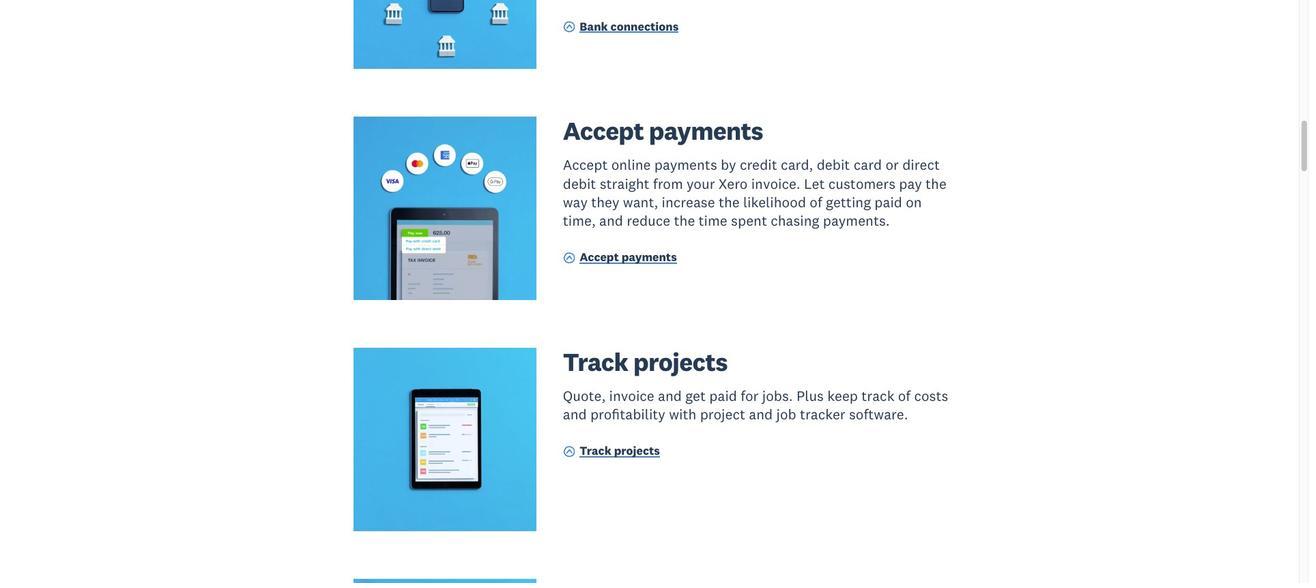 Task type: describe. For each thing, give the bounding box(es) containing it.
of inside accept online payments by credit card, debit card or direct debit straight from your xero invoice. let customers pay the way they want, increase the likelihood of getting paid on time, and reduce the time spent chasing payments.
[[810, 193, 822, 212]]

accept payments inside accept payments button
[[580, 250, 677, 265]]

for
[[741, 387, 759, 405]]

keep
[[828, 387, 858, 405]]

projects inside button
[[614, 444, 660, 459]]

or
[[886, 156, 899, 174]]

pay
[[899, 175, 922, 193]]

they
[[591, 193, 620, 212]]

tracker
[[800, 406, 846, 424]]

0 vertical spatial accept payments
[[563, 115, 763, 147]]

your
[[687, 175, 715, 193]]

get
[[686, 387, 706, 405]]

0 vertical spatial track
[[563, 346, 628, 378]]

way
[[563, 193, 588, 212]]

2 horizontal spatial the
[[926, 175, 947, 193]]

time,
[[563, 212, 596, 230]]

0 vertical spatial track projects
[[563, 346, 728, 378]]

getting
[[826, 193, 871, 212]]

and inside accept online payments by credit card, debit card or direct debit straight from your xero invoice. let customers pay the way they want, increase the likelihood of getting paid on time, and reduce the time spent chasing payments.
[[599, 212, 623, 230]]

0 vertical spatial projects
[[634, 346, 728, 378]]

customers
[[829, 175, 896, 193]]

and down for
[[749, 406, 773, 424]]

bank connections
[[580, 19, 679, 34]]

card,
[[781, 156, 813, 174]]

payments inside accept online payments by credit card, debit card or direct debit straight from your xero invoice. let customers pay the way they want, increase the likelihood of getting paid on time, and reduce the time spent chasing payments.
[[654, 156, 717, 174]]

on
[[906, 193, 922, 212]]

costs
[[914, 387, 948, 405]]

increase
[[662, 193, 715, 212]]

let
[[804, 175, 825, 193]]

time
[[699, 212, 728, 230]]

bank connections button
[[563, 19, 679, 37]]



Task type: vqa. For each thing, say whether or not it's contained in the screenshot.
the bottommost PAID
yes



Task type: locate. For each thing, give the bounding box(es) containing it.
debit up the let
[[817, 156, 850, 174]]

quote, invoice and get paid for jobs. plus keep track of costs and profitability with project and job tracker software.
[[563, 387, 948, 424]]

payments
[[649, 115, 763, 147], [654, 156, 717, 174], [622, 250, 677, 265]]

plus
[[797, 387, 824, 405]]

0 vertical spatial paid
[[875, 193, 902, 212]]

chasing
[[771, 212, 820, 230]]

accept inside button
[[580, 250, 619, 265]]

the down direct
[[926, 175, 947, 193]]

1 vertical spatial paid
[[710, 387, 737, 405]]

want,
[[623, 193, 658, 212]]

paid inside quote, invoice and get paid for jobs. plus keep track of costs and profitability with project and job tracker software.
[[710, 387, 737, 405]]

with
[[669, 406, 697, 424]]

accept
[[563, 115, 644, 147], [563, 156, 608, 174], [580, 250, 619, 265]]

paid left on
[[875, 193, 902, 212]]

track up 'quote,'
[[563, 346, 628, 378]]

quote,
[[563, 387, 606, 405]]

0 horizontal spatial of
[[810, 193, 822, 212]]

1 vertical spatial accept payments
[[580, 250, 677, 265]]

the
[[926, 175, 947, 193], [719, 193, 740, 212], [674, 212, 695, 230]]

payments up "your"
[[654, 156, 717, 174]]

1 vertical spatial accept
[[563, 156, 608, 174]]

card
[[854, 156, 882, 174]]

accept up way
[[563, 156, 608, 174]]

accept payments up the online
[[563, 115, 763, 147]]

1 horizontal spatial of
[[898, 387, 911, 405]]

the down xero
[[719, 193, 740, 212]]

0 vertical spatial of
[[810, 193, 822, 212]]

by
[[721, 156, 736, 174]]

payments.
[[823, 212, 890, 230]]

invoice
[[609, 387, 655, 405]]

0 horizontal spatial paid
[[710, 387, 737, 405]]

0 horizontal spatial the
[[674, 212, 695, 230]]

jobs.
[[762, 387, 793, 405]]

accept online payments by credit card, debit card or direct debit straight from your xero invoice. let customers pay the way they want, increase the likelihood of getting paid on time, and reduce the time spent chasing payments.
[[563, 156, 947, 230]]

track
[[563, 346, 628, 378], [580, 444, 612, 459]]

paid up project
[[710, 387, 737, 405]]

accept down 'time,'
[[580, 250, 619, 265]]

likelihood
[[743, 193, 806, 212]]

projects
[[634, 346, 728, 378], [614, 444, 660, 459]]

accept payments button
[[563, 250, 677, 268]]

accept up the online
[[563, 115, 644, 147]]

of
[[810, 193, 822, 212], [898, 387, 911, 405]]

xero
[[719, 175, 748, 193]]

1 horizontal spatial paid
[[875, 193, 902, 212]]

and
[[599, 212, 623, 230], [658, 387, 682, 405], [563, 406, 587, 424], [749, 406, 773, 424]]

0 horizontal spatial debit
[[563, 175, 596, 193]]

track projects inside button
[[580, 444, 660, 459]]

job
[[777, 406, 796, 424]]

0 vertical spatial payments
[[649, 115, 763, 147]]

of down the let
[[810, 193, 822, 212]]

paid inside accept online payments by credit card, debit card or direct debit straight from your xero invoice. let customers pay the way they want, increase the likelihood of getting paid on time, and reduce the time spent chasing payments.
[[875, 193, 902, 212]]

debit
[[817, 156, 850, 174], [563, 175, 596, 193]]

track projects button
[[563, 443, 660, 462]]

debit up way
[[563, 175, 596, 193]]

of inside quote, invoice and get paid for jobs. plus keep track of costs and profitability with project and job tracker software.
[[898, 387, 911, 405]]

and down 'quote,'
[[563, 406, 587, 424]]

the down the increase on the right top
[[674, 212, 695, 230]]

from
[[653, 175, 683, 193]]

track projects down profitability
[[580, 444, 660, 459]]

accept payments down reduce
[[580, 250, 677, 265]]

of right track
[[898, 387, 911, 405]]

accept payments
[[563, 115, 763, 147], [580, 250, 677, 265]]

bank
[[580, 19, 608, 34]]

0 vertical spatial accept
[[563, 115, 644, 147]]

track
[[862, 387, 895, 405]]

payments up by
[[649, 115, 763, 147]]

1 vertical spatial of
[[898, 387, 911, 405]]

direct
[[903, 156, 940, 174]]

and up with
[[658, 387, 682, 405]]

reduce
[[627, 212, 671, 230]]

track projects up invoice on the bottom of the page
[[563, 346, 728, 378]]

1 horizontal spatial the
[[719, 193, 740, 212]]

software.
[[849, 406, 908, 424]]

projects down profitability
[[614, 444, 660, 459]]

profitability
[[590, 406, 666, 424]]

credit
[[740, 156, 777, 174]]

1 vertical spatial track projects
[[580, 444, 660, 459]]

invoice.
[[751, 175, 801, 193]]

2 vertical spatial accept
[[580, 250, 619, 265]]

accept inside accept online payments by credit card, debit card or direct debit straight from your xero invoice. let customers pay the way they want, increase the likelihood of getting paid on time, and reduce the time spent chasing payments.
[[563, 156, 608, 174]]

1 vertical spatial projects
[[614, 444, 660, 459]]

track down profitability
[[580, 444, 612, 459]]

straight
[[600, 175, 650, 193]]

track inside button
[[580, 444, 612, 459]]

projects up get
[[634, 346, 728, 378]]

2 vertical spatial payments
[[622, 250, 677, 265]]

project
[[700, 406, 746, 424]]

1 vertical spatial track
[[580, 444, 612, 459]]

payments inside button
[[622, 250, 677, 265]]

spent
[[731, 212, 767, 230]]

1 vertical spatial payments
[[654, 156, 717, 174]]

paid
[[875, 193, 902, 212], [710, 387, 737, 405]]

payments down reduce
[[622, 250, 677, 265]]

connections
[[611, 19, 679, 34]]

1 horizontal spatial debit
[[817, 156, 850, 174]]

track projects
[[563, 346, 728, 378], [580, 444, 660, 459]]

online
[[611, 156, 651, 174]]

and down they
[[599, 212, 623, 230]]



